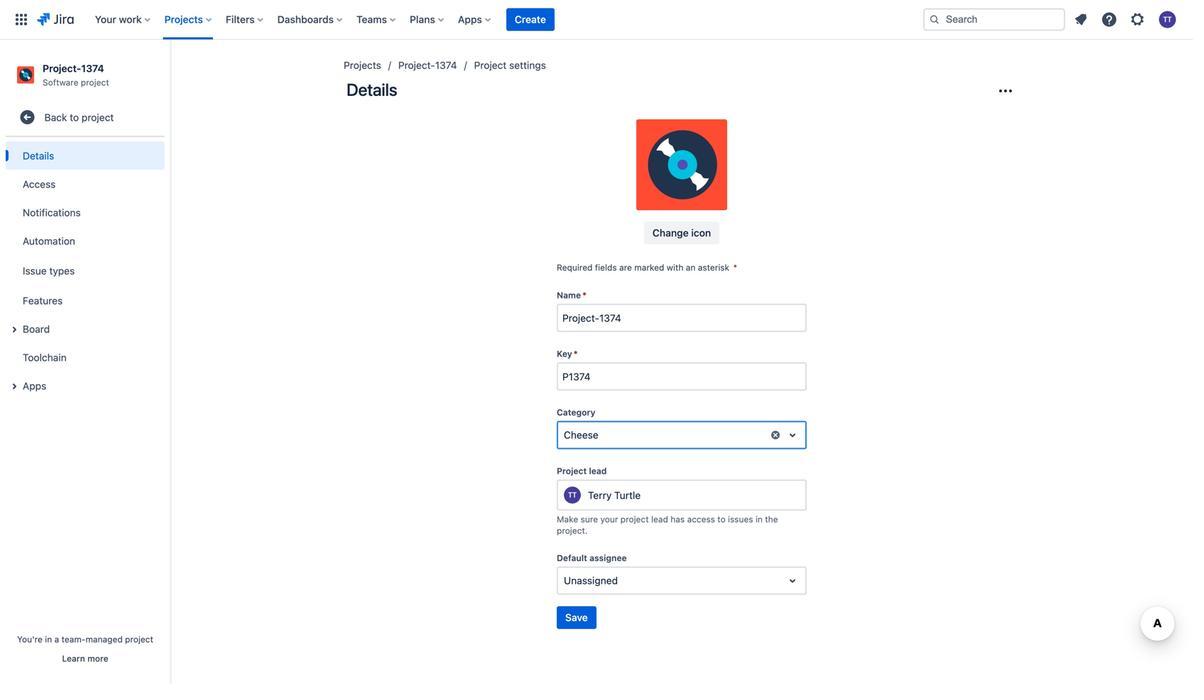 Task type: describe. For each thing, give the bounding box(es) containing it.
primary element
[[9, 0, 912, 39]]

0 vertical spatial details
[[347, 80, 397, 99]]

in inside make sure your project lead has access to issues in the project.
[[756, 514, 763, 524]]

in inside sidebar 'element'
[[45, 634, 52, 644]]

project lead
[[557, 466, 607, 476]]

save button
[[557, 606, 597, 629]]

teams
[[357, 13, 387, 25]]

back to project link
[[6, 103, 165, 132]]

cheese
[[564, 429, 599, 441]]

team-
[[62, 634, 86, 644]]

managed
[[86, 634, 123, 644]]

marked
[[635, 262, 664, 272]]

toolchain
[[23, 351, 67, 363]]

features
[[23, 295, 63, 306]]

change
[[653, 227, 689, 239]]

Default assignee text field
[[564, 574, 567, 588]]

details inside sidebar 'element'
[[23, 150, 54, 161]]

project- for project-1374
[[398, 59, 435, 71]]

toolchain link
[[6, 343, 165, 372]]

create button
[[506, 8, 555, 31]]

project- for project-1374 software project
[[43, 63, 81, 74]]

1374 for project-1374 software project
[[81, 63, 104, 74]]

settings
[[509, 59, 546, 71]]

* for name *
[[583, 290, 587, 300]]

board
[[23, 323, 50, 335]]

expand image
[[6, 321, 23, 338]]

project right managed
[[125, 634, 153, 644]]

banner containing your work
[[0, 0, 1193, 40]]

you're in a team-managed project
[[17, 634, 153, 644]]

learn more button
[[62, 653, 108, 664]]

appswitcher icon image
[[13, 11, 30, 28]]

search image
[[929, 14, 941, 25]]

projects for projects 'dropdown button'
[[164, 13, 203, 25]]

more image
[[997, 82, 1014, 99]]

software
[[43, 77, 78, 87]]

dashboards
[[277, 13, 334, 25]]

has
[[671, 514, 685, 524]]

automation link
[[6, 227, 165, 255]]

to inside make sure your project lead has access to issues in the project.
[[718, 514, 726, 524]]

clear image
[[770, 429, 781, 441]]

icon
[[691, 227, 711, 239]]

create
[[515, 13, 546, 25]]

project inside back to project link
[[82, 111, 114, 123]]

apps button
[[454, 8, 496, 31]]

your work button
[[91, 8, 156, 31]]

access
[[687, 514, 715, 524]]

teams button
[[352, 8, 401, 31]]

access link
[[6, 170, 165, 198]]

types
[[49, 265, 75, 277]]

project inside "project-1374 software project"
[[81, 77, 109, 87]]

lead inside make sure your project lead has access to issues in the project.
[[651, 514, 668, 524]]

required fields are marked with an asterisk *
[[557, 262, 737, 272]]

save
[[565, 612, 588, 623]]

notifications
[[23, 207, 81, 218]]

sidebar navigation image
[[155, 57, 186, 85]]

notifications link
[[6, 198, 165, 227]]

settings image
[[1129, 11, 1147, 28]]

your
[[601, 514, 618, 524]]

a
[[54, 634, 59, 644]]

default
[[557, 553, 587, 563]]

unassigned
[[564, 575, 618, 586]]

projects for projects "link"
[[344, 59, 381, 71]]

make sure your project lead has access to issues in the project.
[[557, 514, 778, 536]]

you're
[[17, 634, 43, 644]]

name
[[557, 290, 581, 300]]

0 horizontal spatial lead
[[589, 466, 607, 476]]

your work
[[95, 13, 142, 25]]

back
[[44, 111, 67, 123]]

help image
[[1101, 11, 1118, 28]]

2 horizontal spatial *
[[733, 262, 737, 272]]

project avatar image
[[636, 119, 727, 210]]

filters
[[226, 13, 255, 25]]

name *
[[557, 290, 587, 300]]

your
[[95, 13, 116, 25]]



Task type: locate. For each thing, give the bounding box(es) containing it.
project
[[474, 59, 507, 71], [557, 466, 587, 476]]

category
[[557, 407, 596, 417]]

features link
[[6, 286, 165, 315]]

change icon
[[653, 227, 711, 239]]

open image
[[784, 427, 801, 444], [784, 572, 801, 589]]

project for project settings
[[474, 59, 507, 71]]

projects up sidebar navigation icon
[[164, 13, 203, 25]]

project inside make sure your project lead has access to issues in the project.
[[621, 514, 649, 524]]

projects down teams
[[344, 59, 381, 71]]

project left settings
[[474, 59, 507, 71]]

project up details link
[[82, 111, 114, 123]]

to
[[70, 111, 79, 123], [718, 514, 726, 524]]

1 vertical spatial projects
[[344, 59, 381, 71]]

projects
[[164, 13, 203, 25], [344, 59, 381, 71]]

1 vertical spatial lead
[[651, 514, 668, 524]]

dashboards button
[[273, 8, 348, 31]]

group inside sidebar 'element'
[[6, 137, 165, 404]]

1 horizontal spatial 1374
[[435, 59, 457, 71]]

lead
[[589, 466, 607, 476], [651, 514, 668, 524]]

0 horizontal spatial projects
[[164, 13, 203, 25]]

* for key *
[[574, 349, 578, 359]]

0 vertical spatial project
[[474, 59, 507, 71]]

1 horizontal spatial projects
[[344, 59, 381, 71]]

key
[[557, 349, 572, 359]]

issue types
[[23, 265, 75, 277]]

issue
[[23, 265, 47, 277]]

filters button
[[222, 8, 269, 31]]

more
[[87, 654, 108, 663]]

1374 down primary element
[[435, 59, 457, 71]]

asterisk
[[698, 262, 730, 272]]

apps
[[458, 13, 482, 25], [23, 380, 46, 392]]

turtle
[[614, 489, 641, 501]]

0 horizontal spatial 1374
[[81, 63, 104, 74]]

project
[[81, 77, 109, 87], [82, 111, 114, 123], [621, 514, 649, 524], [125, 634, 153, 644]]

1 open image from the top
[[784, 427, 801, 444]]

terry
[[588, 489, 612, 501]]

1 horizontal spatial project-
[[398, 59, 435, 71]]

fields
[[595, 262, 617, 272]]

1374 up back to project link
[[81, 63, 104, 74]]

to inside sidebar 'element'
[[70, 111, 79, 123]]

1 horizontal spatial details
[[347, 80, 397, 99]]

project down turtle
[[621, 514, 649, 524]]

project.
[[557, 526, 588, 536]]

back to project
[[44, 111, 114, 123]]

None field
[[558, 305, 806, 331], [558, 364, 806, 389], [558, 305, 806, 331], [558, 364, 806, 389]]

learn more
[[62, 654, 108, 663]]

project settings
[[474, 59, 546, 71]]

2 vertical spatial *
[[574, 349, 578, 359]]

0 horizontal spatial project
[[474, 59, 507, 71]]

in left the
[[756, 514, 763, 524]]

0 vertical spatial *
[[733, 262, 737, 272]]

expand image
[[6, 378, 23, 395]]

project- down plans
[[398, 59, 435, 71]]

0 vertical spatial in
[[756, 514, 763, 524]]

1374 inside "project-1374 software project"
[[81, 63, 104, 74]]

plans
[[410, 13, 435, 25]]

terry turtle
[[588, 489, 641, 501]]

apps inside button
[[23, 380, 46, 392]]

details down projects "link"
[[347, 80, 397, 99]]

0 horizontal spatial in
[[45, 634, 52, 644]]

0 vertical spatial projects
[[164, 13, 203, 25]]

jira image
[[37, 11, 74, 28], [37, 11, 74, 28]]

with
[[667, 262, 684, 272]]

project-
[[398, 59, 435, 71], [43, 63, 81, 74]]

notifications image
[[1073, 11, 1090, 28]]

sure
[[581, 514, 598, 524]]

1374 for project-1374
[[435, 59, 457, 71]]

* right name
[[583, 290, 587, 300]]

learn
[[62, 654, 85, 663]]

the
[[765, 514, 778, 524]]

0 horizontal spatial to
[[70, 111, 79, 123]]

apps inside dropdown button
[[458, 13, 482, 25]]

automation
[[23, 235, 75, 247]]

project-1374
[[398, 59, 457, 71]]

details
[[347, 80, 397, 99], [23, 150, 54, 161]]

board button
[[6, 315, 165, 343]]

project settings link
[[474, 57, 546, 74]]

default assignee
[[557, 553, 627, 563]]

change icon button
[[644, 222, 720, 244]]

apps button
[[6, 372, 165, 400]]

to right back
[[70, 111, 79, 123]]

1 horizontal spatial *
[[583, 290, 587, 300]]

projects button
[[160, 8, 217, 31]]

project for project lead
[[557, 466, 587, 476]]

key *
[[557, 349, 578, 359]]

banner
[[0, 0, 1193, 40]]

plans button
[[406, 8, 450, 31]]

1 vertical spatial in
[[45, 634, 52, 644]]

apps down toolchain
[[23, 380, 46, 392]]

0 vertical spatial apps
[[458, 13, 482, 25]]

1 horizontal spatial lead
[[651, 514, 668, 524]]

to left issues
[[718, 514, 726, 524]]

1 horizontal spatial apps
[[458, 13, 482, 25]]

group
[[6, 137, 165, 404]]

details up access
[[23, 150, 54, 161]]

an
[[686, 262, 696, 272]]

1 vertical spatial apps
[[23, 380, 46, 392]]

1 vertical spatial details
[[23, 150, 54, 161]]

project right software in the left top of the page
[[81, 77, 109, 87]]

your profile and settings image
[[1159, 11, 1176, 28]]

details link
[[6, 141, 165, 170]]

lead left has
[[651, 514, 668, 524]]

in
[[756, 514, 763, 524], [45, 634, 52, 644]]

required
[[557, 262, 593, 272]]

1 horizontal spatial project
[[557, 466, 587, 476]]

in left a
[[45, 634, 52, 644]]

project- inside project-1374 link
[[398, 59, 435, 71]]

Search field
[[923, 8, 1066, 31]]

1 vertical spatial to
[[718, 514, 726, 524]]

lead up terry
[[589, 466, 607, 476]]

0 horizontal spatial *
[[574, 349, 578, 359]]

sidebar element
[[0, 40, 170, 684]]

0 vertical spatial to
[[70, 111, 79, 123]]

1 horizontal spatial to
[[718, 514, 726, 524]]

0 vertical spatial open image
[[784, 427, 801, 444]]

0 horizontal spatial apps
[[23, 380, 46, 392]]

*
[[733, 262, 737, 272], [583, 290, 587, 300], [574, 349, 578, 359]]

1 vertical spatial project
[[557, 466, 587, 476]]

0 horizontal spatial details
[[23, 150, 54, 161]]

0 vertical spatial lead
[[589, 466, 607, 476]]

issues
[[728, 514, 753, 524]]

* right key
[[574, 349, 578, 359]]

are
[[619, 262, 632, 272]]

make
[[557, 514, 578, 524]]

work
[[119, 13, 142, 25]]

group containing details
[[6, 137, 165, 404]]

project- inside "project-1374 software project"
[[43, 63, 81, 74]]

project- up software in the left top of the page
[[43, 63, 81, 74]]

apps right plans popup button
[[458, 13, 482, 25]]

1 horizontal spatial in
[[756, 514, 763, 524]]

projects inside 'dropdown button'
[[164, 13, 203, 25]]

1 vertical spatial open image
[[784, 572, 801, 589]]

0 horizontal spatial project-
[[43, 63, 81, 74]]

project-1374 software project
[[43, 63, 109, 87]]

1374
[[435, 59, 457, 71], [81, 63, 104, 74]]

access
[[23, 178, 56, 190]]

project-1374 link
[[398, 57, 457, 74]]

* right asterisk at the top
[[733, 262, 737, 272]]

project down cheese
[[557, 466, 587, 476]]

1 vertical spatial *
[[583, 290, 587, 300]]

2 open image from the top
[[784, 572, 801, 589]]

projects link
[[344, 57, 381, 74]]

assignee
[[590, 553, 627, 563]]

issue types link
[[6, 255, 165, 286]]



Task type: vqa. For each thing, say whether or not it's contained in the screenshot.
cards
no



